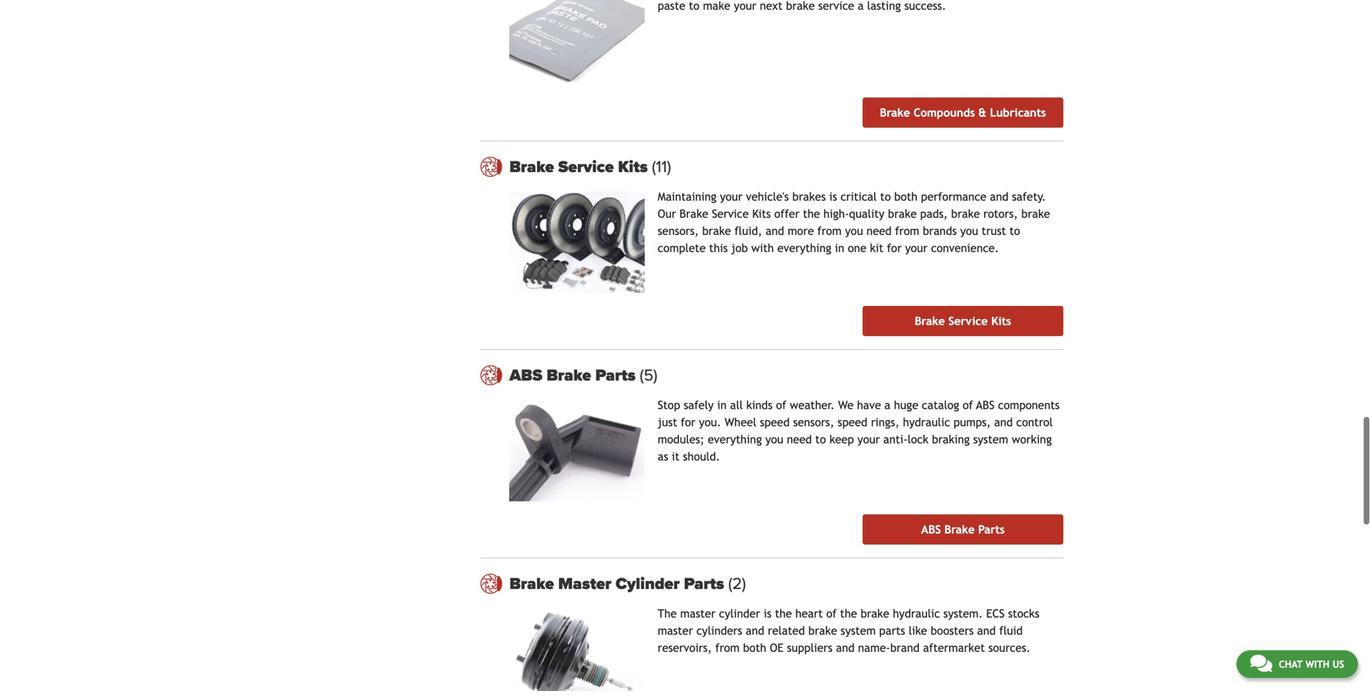 Task type: describe. For each thing, give the bounding box(es) containing it.
0 vertical spatial abs brake parts link
[[510, 366, 1064, 385]]

0 horizontal spatial abs
[[510, 366, 543, 385]]

abs inside stop safely in all kinds of weather. we have a huge catalog of abs components just for you. wheel speed sensors, speed rings, hydraulic pumps, and control modules; everything you need to keep your anti-lock braking system working as it should.
[[976, 399, 995, 412]]

wheel
[[725, 416, 757, 429]]

service inside maintaining your vehicle's brakes is critical to both performance and safety. our brake service kits offer the high-quality brake pads, brake rotors, brake sensors, brake fluid, and more from you need from brands you trust to complete this job with everything in one kit for your convenience.
[[712, 208, 749, 221]]

cylinders
[[697, 625, 742, 638]]

your inside stop safely in all kinds of weather. we have a huge catalog of abs components just for you. wheel speed sensors, speed rings, hydraulic pumps, and control modules; everything you need to keep your anti-lock braking system working as it should.
[[858, 433, 880, 446]]

everything inside maintaining your vehicle's brakes is critical to both performance and safety. our brake service kits offer the high-quality brake pads, brake rotors, brake sensors, brake fluid, and more from you need from brands you trust to complete this job with everything in one kit for your convenience.
[[778, 242, 832, 255]]

anti-
[[884, 433, 908, 446]]

&
[[979, 106, 987, 119]]

kits for the bottommost brake service kits link
[[992, 315, 1012, 328]]

related
[[768, 625, 805, 638]]

and down ecs
[[977, 625, 996, 638]]

abs brake parts for topmost abs brake parts link
[[510, 366, 640, 385]]

service for the topmost brake service kits link
[[558, 157, 614, 177]]

1 horizontal spatial brake service kits
[[915, 315, 1012, 328]]

with inside maintaining your vehicle's brakes is critical to both performance and safety. our brake service kits offer the high-quality brake pads, brake rotors, brake sensors, brake fluid, and more from you need from brands you trust to complete this job with everything in one kit for your convenience.
[[752, 242, 774, 255]]

reservoirs,
[[658, 642, 712, 655]]

vehicle's
[[746, 190, 789, 203]]

critical
[[841, 190, 877, 203]]

us
[[1333, 659, 1344, 670]]

chat
[[1279, 659, 1303, 670]]

rotors,
[[984, 208, 1018, 221]]

brands
[[923, 225, 957, 238]]

is inside the master cylinder is the heart of the brake hydraulic system. ecs stocks master cylinders and related brake system parts like boosters and fluid reservoirs, from both oe suppliers and name-brand aftermarket sources.
[[764, 607, 772, 621]]

stop
[[658, 399, 680, 412]]

brake compounds & lubricants thumbnail image image
[[510, 0, 645, 85]]

master
[[558, 574, 612, 594]]

safety.
[[1012, 190, 1046, 203]]

fluid,
[[735, 225, 762, 238]]

we
[[838, 399, 854, 412]]

more
[[788, 225, 814, 238]]

cylinder
[[719, 607, 760, 621]]

2 horizontal spatial to
[[1010, 225, 1020, 238]]

and up rotors,
[[990, 190, 1009, 203]]

brake up this
[[702, 225, 731, 238]]

weather.
[[790, 399, 835, 412]]

name-
[[858, 642, 890, 655]]

brake compounds & lubricants
[[880, 106, 1046, 119]]

oe
[[770, 642, 784, 655]]

the
[[658, 607, 677, 621]]

0 vertical spatial brake service kits link
[[510, 157, 1064, 177]]

and down offer
[[766, 225, 784, 238]]

pumps,
[[954, 416, 991, 429]]

maintaining your vehicle's brakes is critical to both performance and safety. our brake service kits offer the high-quality brake pads, brake rotors, brake sensors, brake fluid, and more from you need from brands you trust to complete this job with everything in one kit for your convenience.
[[658, 190, 1050, 255]]

braking
[[932, 433, 970, 446]]

1 vertical spatial master
[[658, 625, 693, 638]]

and down cylinder
[[746, 625, 765, 638]]

have
[[857, 399, 881, 412]]

quality
[[849, 208, 885, 221]]

2 vertical spatial abs
[[921, 523, 941, 536]]

the master cylinder is the heart of the brake hydraulic system. ecs stocks master cylinders and related brake system parts like boosters and fluid reservoirs, from both oe suppliers and name-brand aftermarket sources.
[[658, 607, 1040, 655]]

in inside stop safely in all kinds of weather. we have a huge catalog of abs components just for you. wheel speed sensors, speed rings, hydraulic pumps, and control modules; everything you need to keep your anti-lock braking system working as it should.
[[717, 399, 727, 412]]

the inside maintaining your vehicle's brakes is critical to both performance and safety. our brake service kits offer the high-quality brake pads, brake rotors, brake sensors, brake fluid, and more from you need from brands you trust to complete this job with everything in one kit for your convenience.
[[803, 208, 820, 221]]

brake master cylinder parts thumbnail image image
[[510, 609, 645, 691]]

sources.
[[989, 642, 1031, 655]]

ecs
[[986, 607, 1005, 621]]

sensors, inside maintaining your vehicle's brakes is critical to both performance and safety. our brake service kits offer the high-quality brake pads, brake rotors, brake sensors, brake fluid, and more from you need from brands you trust to complete this job with everything in one kit for your convenience.
[[658, 225, 699, 238]]

chat with us link
[[1237, 651, 1358, 678]]

with inside chat with us "link"
[[1306, 659, 1330, 670]]

heart
[[796, 607, 823, 621]]

stocks
[[1008, 607, 1040, 621]]

abs brake parts for bottom abs brake parts link
[[921, 523, 1005, 536]]

stop safely in all kinds of weather. we have a huge catalog of abs components just for you. wheel speed sensors, speed rings, hydraulic pumps, and control modules; everything you need to keep your anti-lock braking system working as it should.
[[658, 399, 1060, 463]]

trust
[[982, 225, 1006, 238]]

1 speed from the left
[[760, 416, 790, 429]]

kit
[[870, 242, 884, 255]]

0 vertical spatial to
[[880, 190, 891, 203]]

lubricants
[[990, 106, 1046, 119]]

compounds
[[914, 106, 975, 119]]

brake master cylinder parts link
[[510, 574, 1064, 594]]

lock
[[908, 433, 929, 446]]

all
[[730, 399, 743, 412]]

parts
[[879, 625, 905, 638]]

kits inside maintaining your vehicle's brakes is critical to both performance and safety. our brake service kits offer the high-quality brake pads, brake rotors, brake sensors, brake fluid, and more from you need from brands you trust to complete this job with everything in one kit for your convenience.
[[752, 208, 771, 221]]

2 horizontal spatial your
[[905, 242, 928, 255]]

components
[[998, 399, 1060, 412]]

maintaining
[[658, 190, 717, 203]]

system.
[[944, 607, 983, 621]]

performance
[[921, 190, 987, 203]]

brake service kits thumbnail image image
[[510, 192, 645, 293]]

abs brake parts thumbnail image image
[[510, 400, 645, 502]]

0 vertical spatial parts
[[596, 366, 636, 385]]

for inside stop safely in all kinds of weather. we have a huge catalog of abs components just for you. wheel speed sensors, speed rings, hydraulic pumps, and control modules; everything you need to keep your anti-lock braking system working as it should.
[[681, 416, 696, 429]]

brand
[[890, 642, 920, 655]]

kinds
[[747, 399, 773, 412]]

0 vertical spatial master
[[680, 607, 716, 621]]

1 vertical spatial abs brake parts link
[[863, 515, 1064, 545]]



Task type: vqa. For each thing, say whether or not it's contained in the screenshot.
right of
yes



Task type: locate. For each thing, give the bounding box(es) containing it.
chat with us
[[1279, 659, 1344, 670]]

your down rings,
[[858, 433, 880, 446]]

1 horizontal spatial everything
[[778, 242, 832, 255]]

1 vertical spatial is
[[764, 607, 772, 621]]

brake service kits down convenience.
[[915, 315, 1012, 328]]

brake service kits link down convenience.
[[863, 306, 1064, 336]]

1 horizontal spatial both
[[895, 190, 918, 203]]

1 vertical spatial abs
[[976, 399, 995, 412]]

is up related
[[764, 607, 772, 621]]

our
[[658, 208, 676, 221]]

1 horizontal spatial you
[[845, 225, 863, 238]]

you.
[[699, 416, 721, 429]]

from down "cylinders"
[[716, 642, 740, 655]]

the down the brakes at the top right of page
[[803, 208, 820, 221]]

hydraulic up lock on the right bottom of page
[[903, 416, 950, 429]]

2 speed from the left
[[838, 416, 868, 429]]

hydraulic inside the master cylinder is the heart of the brake hydraulic system. ecs stocks master cylinders and related brake system parts like boosters and fluid reservoirs, from both oe suppliers and name-brand aftermarket sources.
[[893, 607, 940, 621]]

hydraulic up like
[[893, 607, 940, 621]]

for up modules;
[[681, 416, 696, 429]]

rings,
[[871, 416, 900, 429]]

1 horizontal spatial with
[[1306, 659, 1330, 670]]

and inside stop safely in all kinds of weather. we have a huge catalog of abs components just for you. wheel speed sensors, speed rings, hydraulic pumps, and control modules; everything you need to keep your anti-lock braking system working as it should.
[[995, 416, 1013, 429]]

2 vertical spatial service
[[949, 315, 988, 328]]

0 vertical spatial system
[[973, 433, 1009, 446]]

sensors, inside stop safely in all kinds of weather. we have a huge catalog of abs components just for you. wheel speed sensors, speed rings, hydraulic pumps, and control modules; everything you need to keep your anti-lock braking system working as it should.
[[793, 416, 834, 429]]

to up the quality
[[880, 190, 891, 203]]

1 vertical spatial hydraulic
[[893, 607, 940, 621]]

catalog
[[922, 399, 960, 412]]

comments image
[[1251, 654, 1273, 673]]

0 vertical spatial abs
[[510, 366, 543, 385]]

of right 'kinds'
[[776, 399, 787, 412]]

0 horizontal spatial the
[[775, 607, 792, 621]]

suppliers
[[787, 642, 833, 655]]

2 horizontal spatial abs
[[976, 399, 995, 412]]

1 vertical spatial system
[[841, 625, 876, 638]]

is up high-
[[829, 190, 837, 203]]

brake
[[888, 208, 917, 221], [951, 208, 980, 221], [1022, 208, 1050, 221], [702, 225, 731, 238], [861, 607, 890, 621], [809, 625, 837, 638]]

1 horizontal spatial sensors,
[[793, 416, 834, 429]]

system up name-
[[841, 625, 876, 638]]

0 horizontal spatial everything
[[708, 433, 762, 446]]

for inside maintaining your vehicle's brakes is critical to both performance and safety. our brake service kits offer the high-quality brake pads, brake rotors, brake sensors, brake fluid, and more from you need from brands you trust to complete this job with everything in one kit for your convenience.
[[887, 242, 902, 255]]

system inside the master cylinder is the heart of the brake hydraulic system. ecs stocks master cylinders and related brake system parts like boosters and fluid reservoirs, from both oe suppliers and name-brand aftermarket sources.
[[841, 625, 876, 638]]

in left all
[[717, 399, 727, 412]]

brake master cylinder parts
[[510, 574, 729, 594]]

from inside the master cylinder is the heart of the brake hydraulic system. ecs stocks master cylinders and related brake system parts like boosters and fluid reservoirs, from both oe suppliers and name-brand aftermarket sources.
[[716, 642, 740, 655]]

0 vertical spatial brake service kits
[[510, 157, 652, 177]]

and
[[990, 190, 1009, 203], [766, 225, 784, 238], [995, 416, 1013, 429], [746, 625, 765, 638], [977, 625, 996, 638], [836, 642, 855, 655]]

everything
[[778, 242, 832, 255], [708, 433, 762, 446]]

1 vertical spatial in
[[717, 399, 727, 412]]

of inside the master cylinder is the heart of the brake hydraulic system. ecs stocks master cylinders and related brake system parts like boosters and fluid reservoirs, from both oe suppliers and name-brand aftermarket sources.
[[827, 607, 837, 621]]

0 horizontal spatial abs brake parts
[[510, 366, 640, 385]]

sensors, down weather.
[[793, 416, 834, 429]]

everything down more
[[778, 242, 832, 255]]

0 vertical spatial is
[[829, 190, 837, 203]]

you up one
[[845, 225, 863, 238]]

of up pumps,
[[963, 399, 973, 412]]

hydraulic
[[903, 416, 950, 429], [893, 607, 940, 621]]

offer
[[774, 208, 800, 221]]

2 vertical spatial to
[[816, 433, 826, 446]]

0 horizontal spatial for
[[681, 416, 696, 429]]

1 vertical spatial with
[[1306, 659, 1330, 670]]

0 horizontal spatial system
[[841, 625, 876, 638]]

0 horizontal spatial parts
[[596, 366, 636, 385]]

cylinder
[[616, 574, 680, 594]]

service up brake service kits thumbnail image
[[558, 157, 614, 177]]

system inside stop safely in all kinds of weather. we have a huge catalog of abs components just for you. wheel speed sensors, speed rings, hydraulic pumps, and control modules; everything you need to keep your anti-lock braking system working as it should.
[[973, 433, 1009, 446]]

0 vertical spatial kits
[[618, 157, 648, 177]]

abs brake parts link
[[510, 366, 1064, 385], [863, 515, 1064, 545]]

0 horizontal spatial your
[[720, 190, 743, 203]]

1 vertical spatial abs brake parts
[[921, 523, 1005, 536]]

0 horizontal spatial sensors,
[[658, 225, 699, 238]]

speed down 'kinds'
[[760, 416, 790, 429]]

0 horizontal spatial need
[[787, 433, 812, 446]]

brakes
[[793, 190, 826, 203]]

0 horizontal spatial of
[[776, 399, 787, 412]]

1 vertical spatial everything
[[708, 433, 762, 446]]

everything down wheel
[[708, 433, 762, 446]]

1 horizontal spatial speed
[[838, 416, 868, 429]]

control
[[1017, 416, 1053, 429]]

with down fluid,
[[752, 242, 774, 255]]

like
[[909, 625, 927, 638]]

brake service kits link
[[510, 157, 1064, 177], [863, 306, 1064, 336]]

job
[[731, 242, 748, 255]]

this
[[709, 242, 728, 255]]

speed down we
[[838, 416, 868, 429]]

of right 'heart'
[[827, 607, 837, 621]]

0 horizontal spatial is
[[764, 607, 772, 621]]

the
[[803, 208, 820, 221], [775, 607, 792, 621], [840, 607, 857, 621]]

brake service kits link up the vehicle's
[[510, 157, 1064, 177]]

1 horizontal spatial to
[[880, 190, 891, 203]]

1 horizontal spatial service
[[712, 208, 749, 221]]

1 vertical spatial for
[[681, 416, 696, 429]]

brake left pads,
[[888, 208, 917, 221]]

need down weather.
[[787, 433, 812, 446]]

2 horizontal spatial from
[[895, 225, 920, 238]]

0 horizontal spatial from
[[716, 642, 740, 655]]

2 horizontal spatial you
[[961, 225, 979, 238]]

should.
[[683, 450, 720, 463]]

brake
[[880, 106, 910, 119], [510, 157, 554, 177], [680, 208, 709, 221], [915, 315, 945, 328], [547, 366, 591, 385], [945, 523, 975, 536], [510, 574, 554, 594]]

1 horizontal spatial kits
[[752, 208, 771, 221]]

aftermarket
[[923, 642, 985, 655]]

both inside the master cylinder is the heart of the brake hydraulic system. ecs stocks master cylinders and related brake system parts like boosters and fluid reservoirs, from both oe suppliers and name-brand aftermarket sources.
[[743, 642, 767, 655]]

kits
[[618, 157, 648, 177], [752, 208, 771, 221], [992, 315, 1012, 328]]

for
[[887, 242, 902, 255], [681, 416, 696, 429]]

brake compounds & lubricants link
[[863, 98, 1064, 128]]

abs
[[510, 366, 543, 385], [976, 399, 995, 412], [921, 523, 941, 536]]

0 vertical spatial in
[[835, 242, 845, 255]]

pads,
[[920, 208, 948, 221]]

brake inside maintaining your vehicle's brakes is critical to both performance and safety. our brake service kits offer the high-quality brake pads, brake rotors, brake sensors, brake fluid, and more from you need from brands you trust to complete this job with everything in one kit for your convenience.
[[680, 208, 709, 221]]

brake up "suppliers" at the right
[[809, 625, 837, 638]]

parts
[[596, 366, 636, 385], [978, 523, 1005, 536], [684, 574, 724, 594]]

master up "cylinders"
[[680, 607, 716, 621]]

2 horizontal spatial parts
[[978, 523, 1005, 536]]

your down brands
[[905, 242, 928, 255]]

0 horizontal spatial service
[[558, 157, 614, 177]]

modules;
[[658, 433, 705, 446]]

2 vertical spatial your
[[858, 433, 880, 446]]

sensors, up complete
[[658, 225, 699, 238]]

2 horizontal spatial of
[[963, 399, 973, 412]]

from
[[818, 225, 842, 238], [895, 225, 920, 238], [716, 642, 740, 655]]

boosters
[[931, 625, 974, 638]]

brake down safety. at the right top of page
[[1022, 208, 1050, 221]]

with left us
[[1306, 659, 1330, 670]]

you up convenience.
[[961, 225, 979, 238]]

brake down performance
[[951, 208, 980, 221]]

need inside maintaining your vehicle's brakes is critical to both performance and safety. our brake service kits offer the high-quality brake pads, brake rotors, brake sensors, brake fluid, and more from you need from brands you trust to complete this job with everything in one kit for your convenience.
[[867, 225, 892, 238]]

complete
[[658, 242, 706, 255]]

abs brake parts
[[510, 366, 640, 385], [921, 523, 1005, 536]]

convenience.
[[931, 242, 999, 255]]

2 horizontal spatial service
[[949, 315, 988, 328]]

in left one
[[835, 242, 845, 255]]

it
[[672, 450, 680, 463]]

fluid
[[1000, 625, 1023, 638]]

both
[[895, 190, 918, 203], [743, 642, 767, 655]]

0 vertical spatial hydraulic
[[903, 416, 950, 429]]

need up kit at right top
[[867, 225, 892, 238]]

keep
[[830, 433, 854, 446]]

0 vertical spatial for
[[887, 242, 902, 255]]

2 horizontal spatial kits
[[992, 315, 1012, 328]]

to inside stop safely in all kinds of weather. we have a huge catalog of abs components just for you. wheel speed sensors, speed rings, hydraulic pumps, and control modules; everything you need to keep your anti-lock braking system working as it should.
[[816, 433, 826, 446]]

master down the
[[658, 625, 693, 638]]

1 vertical spatial to
[[1010, 225, 1020, 238]]

0 vertical spatial sensors,
[[658, 225, 699, 238]]

huge
[[894, 399, 919, 412]]

1 horizontal spatial for
[[887, 242, 902, 255]]

in inside maintaining your vehicle's brakes is critical to both performance and safety. our brake service kits offer the high-quality brake pads, brake rotors, brake sensors, brake fluid, and more from you need from brands you trust to complete this job with everything in one kit for your convenience.
[[835, 242, 845, 255]]

1 horizontal spatial abs brake parts
[[921, 523, 1005, 536]]

1 horizontal spatial from
[[818, 225, 842, 238]]

service for the bottommost brake service kits link
[[949, 315, 988, 328]]

1 horizontal spatial in
[[835, 242, 845, 255]]

a
[[885, 399, 891, 412]]

0 horizontal spatial to
[[816, 433, 826, 446]]

your left the vehicle's
[[720, 190, 743, 203]]

to right trust
[[1010, 225, 1020, 238]]

as
[[658, 450, 669, 463]]

0 vertical spatial your
[[720, 190, 743, 203]]

is inside maintaining your vehicle's brakes is critical to both performance and safety. our brake service kits offer the high-quality brake pads, brake rotors, brake sensors, brake fluid, and more from you need from brands you trust to complete this job with everything in one kit for your convenience.
[[829, 190, 837, 203]]

2 horizontal spatial the
[[840, 607, 857, 621]]

just
[[658, 416, 677, 429]]

and down components on the bottom right of page
[[995, 416, 1013, 429]]

0 horizontal spatial both
[[743, 642, 767, 655]]

1 vertical spatial your
[[905, 242, 928, 255]]

from left brands
[[895, 225, 920, 238]]

1 vertical spatial sensors,
[[793, 416, 834, 429]]

1 horizontal spatial system
[[973, 433, 1009, 446]]

1 vertical spatial need
[[787, 433, 812, 446]]

1 horizontal spatial the
[[803, 208, 820, 221]]

0 vertical spatial everything
[[778, 242, 832, 255]]

both left oe
[[743, 642, 767, 655]]

safely
[[684, 399, 714, 412]]

the up related
[[775, 607, 792, 621]]

from down high-
[[818, 225, 842, 238]]

1 horizontal spatial abs
[[921, 523, 941, 536]]

you
[[845, 225, 863, 238], [961, 225, 979, 238], [766, 433, 784, 446]]

you down 'kinds'
[[766, 433, 784, 446]]

for right kit at right top
[[887, 242, 902, 255]]

2 vertical spatial parts
[[684, 574, 724, 594]]

1 horizontal spatial parts
[[684, 574, 724, 594]]

both inside maintaining your vehicle's brakes is critical to both performance and safety. our brake service kits offer the high-quality brake pads, brake rotors, brake sensors, brake fluid, and more from you need from brands you trust to complete this job with everything in one kit for your convenience.
[[895, 190, 918, 203]]

need inside stop safely in all kinds of weather. we have a huge catalog of abs components just for you. wheel speed sensors, speed rings, hydraulic pumps, and control modules; everything you need to keep your anti-lock braking system working as it should.
[[787, 433, 812, 446]]

1 horizontal spatial your
[[858, 433, 880, 446]]

system down pumps,
[[973, 433, 1009, 446]]

brake service kits
[[510, 157, 652, 177], [915, 315, 1012, 328]]

one
[[848, 242, 867, 255]]

everything inside stop safely in all kinds of weather. we have a huge catalog of abs components just for you. wheel speed sensors, speed rings, hydraulic pumps, and control modules; everything you need to keep your anti-lock braking system working as it should.
[[708, 433, 762, 446]]

1 vertical spatial brake service kits link
[[863, 306, 1064, 336]]

1 horizontal spatial of
[[827, 607, 837, 621]]

hydraulic inside stop safely in all kinds of weather. we have a huge catalog of abs components just for you. wheel speed sensors, speed rings, hydraulic pumps, and control modules; everything you need to keep your anti-lock braking system working as it should.
[[903, 416, 950, 429]]

service
[[558, 157, 614, 177], [712, 208, 749, 221], [949, 315, 988, 328]]

1 horizontal spatial need
[[867, 225, 892, 238]]

0 horizontal spatial brake service kits
[[510, 157, 652, 177]]

0 vertical spatial both
[[895, 190, 918, 203]]

both right critical
[[895, 190, 918, 203]]

0 vertical spatial abs brake parts
[[510, 366, 640, 385]]

service up fluid,
[[712, 208, 749, 221]]

1 vertical spatial brake service kits
[[915, 315, 1012, 328]]

0 horizontal spatial kits
[[618, 157, 648, 177]]

high-
[[824, 208, 849, 221]]

0 horizontal spatial speed
[[760, 416, 790, 429]]

0 vertical spatial need
[[867, 225, 892, 238]]

1 vertical spatial service
[[712, 208, 749, 221]]

system
[[973, 433, 1009, 446], [841, 625, 876, 638]]

is
[[829, 190, 837, 203], [764, 607, 772, 621]]

the right 'heart'
[[840, 607, 857, 621]]

in
[[835, 242, 845, 255], [717, 399, 727, 412]]

1 vertical spatial both
[[743, 642, 767, 655]]

to left keep
[[816, 433, 826, 446]]

speed
[[760, 416, 790, 429], [838, 416, 868, 429]]

1 horizontal spatial is
[[829, 190, 837, 203]]

service down convenience.
[[949, 315, 988, 328]]

you inside stop safely in all kinds of weather. we have a huge catalog of abs components just for you. wheel speed sensors, speed rings, hydraulic pumps, and control modules; everything you need to keep your anti-lock braking system working as it should.
[[766, 433, 784, 446]]

brake service kits up brake service kits thumbnail image
[[510, 157, 652, 177]]

kits for the topmost brake service kits link
[[618, 157, 648, 177]]

0 horizontal spatial in
[[717, 399, 727, 412]]

brake up parts on the bottom of the page
[[861, 607, 890, 621]]

2 vertical spatial kits
[[992, 315, 1012, 328]]

0 horizontal spatial you
[[766, 433, 784, 446]]

1 vertical spatial kits
[[752, 208, 771, 221]]

1 vertical spatial parts
[[978, 523, 1005, 536]]

and left name-
[[836, 642, 855, 655]]

master
[[680, 607, 716, 621], [658, 625, 693, 638]]

0 vertical spatial service
[[558, 157, 614, 177]]

working
[[1012, 433, 1052, 446]]



